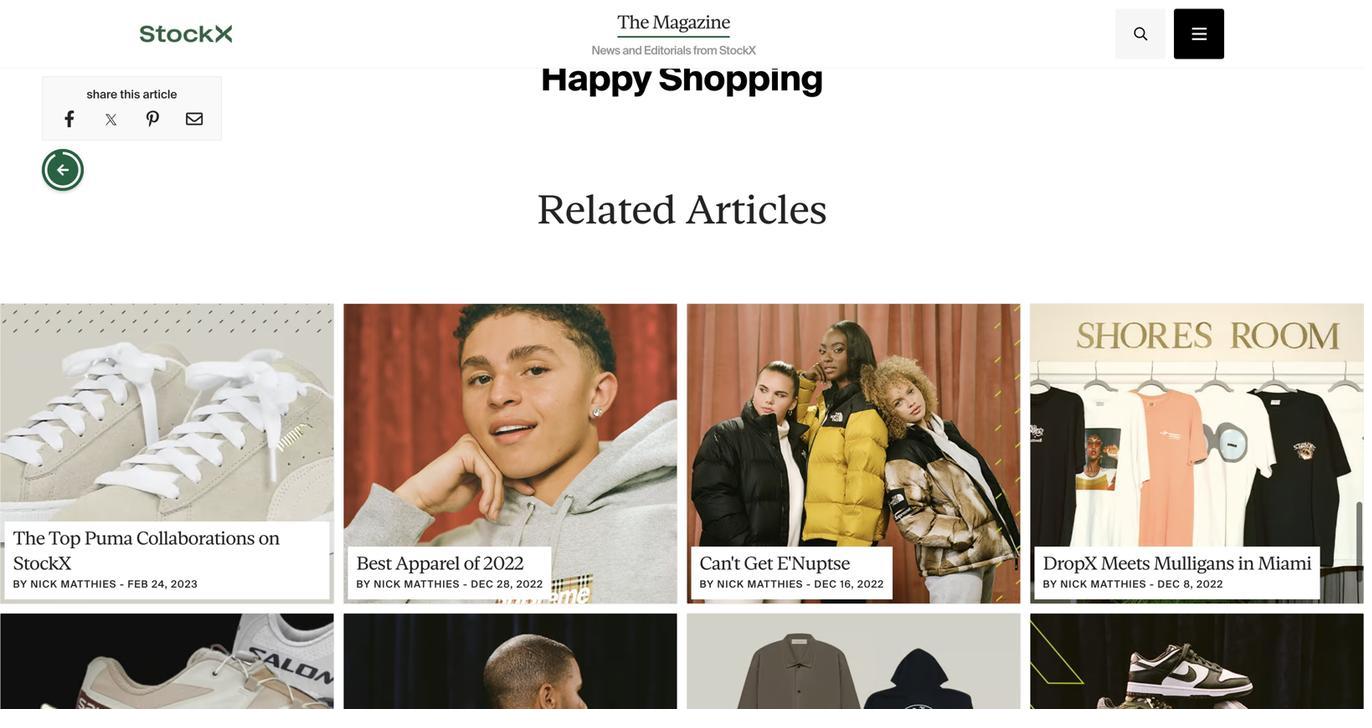 Task type: locate. For each thing, give the bounding box(es) containing it.
3 matthies from the left
[[748, 578, 803, 591]]

dec left 8,
[[1158, 578, 1181, 591]]

4 matthies from the left
[[1091, 578, 1147, 591]]

- down e'nuptse
[[806, 578, 811, 591]]

stockx image image
[[0, 304, 334, 604], [344, 304, 677, 604], [687, 304, 1021, 604], [1031, 304, 1364, 604], [0, 614, 334, 709], [344, 614, 677, 709], [687, 614, 1021, 709], [1031, 614, 1364, 709]]

meets
[[1101, 553, 1150, 574]]

2022 right 8,
[[1197, 578, 1224, 591]]

2022 up 28,
[[483, 553, 524, 574]]

0 horizontal spatial the
[[13, 528, 45, 549]]

8,
[[1184, 578, 1194, 591]]

2022 right 16,
[[858, 578, 884, 591]]

in
[[1238, 553, 1254, 574]]

stockx right from at the top right of page
[[719, 43, 756, 58]]

2 horizontal spatial dec
[[1158, 578, 1181, 591]]

dropx
[[1043, 553, 1097, 574]]

nick
[[30, 578, 58, 591], [374, 578, 401, 591], [717, 578, 744, 591], [1061, 578, 1088, 591]]

matthies inside can't get e'nuptse by nick matthies - dec 16, 2022
[[748, 578, 803, 591]]

the left top on the bottom left of page
[[13, 528, 45, 549]]

4 nick from the left
[[1061, 578, 1088, 591]]

2 dec from the left
[[814, 578, 837, 591]]

matthies inside the top puma collaborations on stockx by nick matthies - feb 24, 2023
[[61, 578, 117, 591]]

1 matthies from the left
[[61, 578, 117, 591]]

matthies down meets
[[1091, 578, 1147, 591]]

stockx down top on the bottom left of page
[[13, 553, 71, 574]]

- down of on the bottom left of the page
[[463, 578, 468, 591]]

1 horizontal spatial dec
[[814, 578, 837, 591]]

the magazine
[[617, 11, 730, 33]]

1 dec from the left
[[471, 578, 494, 591]]

- left feb
[[120, 578, 125, 591]]

feb
[[128, 578, 149, 591]]

matthies down apparel
[[404, 578, 460, 591]]

0 horizontal spatial dec
[[471, 578, 494, 591]]

1 nick from the left
[[30, 578, 58, 591]]

4 by from the left
[[1043, 578, 1058, 591]]

dec left 16,
[[814, 578, 837, 591]]

matthies
[[61, 578, 117, 591], [404, 578, 460, 591], [748, 578, 803, 591], [1091, 578, 1147, 591]]

the for the top puma collaborations on stockx by nick matthies - feb 24, 2023
[[13, 528, 45, 549]]

2 - from the left
[[463, 578, 468, 591]]

1 - from the left
[[120, 578, 125, 591]]

1 by from the left
[[13, 578, 27, 591]]

the for the magazine
[[617, 11, 649, 33]]

by
[[13, 578, 27, 591], [356, 578, 371, 591], [700, 578, 714, 591], [1043, 578, 1058, 591]]

1 horizontal spatial the
[[617, 11, 649, 33]]

0 vertical spatial stockx
[[719, 43, 756, 58]]

stockx
[[719, 43, 756, 58], [13, 553, 71, 574]]

happy shopping
[[541, 56, 824, 101]]

3 nick from the left
[[717, 578, 744, 591]]

related articles
[[537, 186, 827, 232]]

nick inside best apparel of 2022 by nick matthies - dec 28, 2022
[[374, 578, 401, 591]]

miami
[[1258, 553, 1312, 574]]

0 vertical spatial the
[[617, 11, 649, 33]]

can't
[[700, 553, 740, 574]]

collaborations
[[136, 528, 255, 549]]

nick down best
[[374, 578, 401, 591]]

dec inside best apparel of 2022 by nick matthies - dec 28, 2022
[[471, 578, 494, 591]]

dropx meets mulligans in miami by nick matthies - dec 8, 2022
[[1043, 553, 1312, 591]]

3 by from the left
[[700, 578, 714, 591]]

-
[[120, 578, 125, 591], [463, 578, 468, 591], [806, 578, 811, 591], [1150, 578, 1155, 591]]

puma
[[84, 528, 132, 549]]

matthies inside the dropx meets mulligans in miami by nick matthies - dec 8, 2022
[[1091, 578, 1147, 591]]

news and editorials from stockx
[[592, 43, 756, 58]]

3 - from the left
[[806, 578, 811, 591]]

the
[[617, 11, 649, 33], [13, 528, 45, 549]]

dec left 28,
[[471, 578, 494, 591]]

matthies down get
[[748, 578, 803, 591]]

- inside the top puma collaborations on stockx by nick matthies - feb 24, 2023
[[120, 578, 125, 591]]

- down meets
[[1150, 578, 1155, 591]]

4 - from the left
[[1150, 578, 1155, 591]]

2022
[[483, 553, 524, 574], [517, 578, 543, 591], [858, 578, 884, 591], [1197, 578, 1224, 591]]

2 by from the left
[[356, 578, 371, 591]]

3 dec from the left
[[1158, 578, 1181, 591]]

nick inside the dropx meets mulligans in miami by nick matthies - dec 8, 2022
[[1061, 578, 1088, 591]]

nick down "can't" at the bottom right of the page
[[717, 578, 744, 591]]

dec
[[471, 578, 494, 591], [814, 578, 837, 591], [1158, 578, 1181, 591]]

magazine
[[653, 11, 730, 33]]

2022 inside the dropx meets mulligans in miami by nick matthies - dec 8, 2022
[[1197, 578, 1224, 591]]

28,
[[497, 578, 513, 591]]

1 vertical spatial stockx
[[13, 553, 71, 574]]

e'nuptse
[[777, 553, 850, 574]]

1 vertical spatial the
[[13, 528, 45, 549]]

dec inside the dropx meets mulligans in miami by nick matthies - dec 8, 2022
[[1158, 578, 1181, 591]]

1 horizontal spatial stockx
[[719, 43, 756, 58]]

2 matthies from the left
[[404, 578, 460, 591]]

nick down top on the bottom left of page
[[30, 578, 58, 591]]

can't get e'nuptse by nick matthies - dec 16, 2022
[[700, 553, 884, 591]]

matthies left feb
[[61, 578, 117, 591]]

the inside the top puma collaborations on stockx by nick matthies - feb 24, 2023
[[13, 528, 45, 549]]

2 nick from the left
[[374, 578, 401, 591]]

the up and
[[617, 11, 649, 33]]

0 horizontal spatial stockx
[[13, 553, 71, 574]]

nick down dropx on the right bottom
[[1061, 578, 1088, 591]]

by inside the top puma collaborations on stockx by nick matthies - feb 24, 2023
[[13, 578, 27, 591]]



Task type: describe. For each thing, give the bounding box(es) containing it.
on
[[258, 528, 280, 549]]

- inside best apparel of 2022 by nick matthies - dec 28, 2022
[[463, 578, 468, 591]]

by inside the dropx meets mulligans in miami by nick matthies - dec 8, 2022
[[1043, 578, 1058, 591]]

by inside best apparel of 2022 by nick matthies - dec 28, 2022
[[356, 578, 371, 591]]

2022 right 28,
[[517, 578, 543, 591]]

best
[[356, 553, 392, 574]]

related
[[537, 186, 677, 232]]

nick inside can't get e'nuptse by nick matthies - dec 16, 2022
[[717, 578, 744, 591]]

this
[[120, 87, 140, 102]]

article
[[143, 87, 177, 102]]

top
[[48, 528, 81, 549]]

matthies inside best apparel of 2022 by nick matthies - dec 28, 2022
[[404, 578, 460, 591]]

the top puma collaborations on stockx by nick matthies - feb 24, 2023
[[13, 528, 280, 591]]

16,
[[840, 578, 855, 591]]

24,
[[152, 578, 168, 591]]

apparel
[[395, 553, 460, 574]]

from
[[693, 43, 717, 58]]

news
[[592, 43, 620, 58]]

Search for articles, series, etc. text field
[[1116, 9, 1166, 59]]

stockx inside the top puma collaborations on stockx by nick matthies - feb 24, 2023
[[13, 553, 71, 574]]

2023
[[171, 578, 198, 591]]

share
[[87, 87, 117, 102]]

get
[[744, 553, 773, 574]]

2022 inside can't get e'nuptse by nick matthies - dec 16, 2022
[[858, 578, 884, 591]]

editorials
[[644, 43, 691, 58]]

dec inside can't get e'nuptse by nick matthies - dec 16, 2022
[[814, 578, 837, 591]]

share this article
[[87, 87, 177, 102]]

nick inside the top puma collaborations on stockx by nick matthies - feb 24, 2023
[[30, 578, 58, 591]]

by inside can't get e'nuptse by nick matthies - dec 16, 2022
[[700, 578, 714, 591]]

- inside the dropx meets mulligans in miami by nick matthies - dec 8, 2022
[[1150, 578, 1155, 591]]

shopping
[[659, 56, 824, 101]]

happy
[[541, 56, 652, 101]]

articles
[[686, 186, 827, 232]]

best apparel of 2022 by nick matthies - dec 28, 2022
[[356, 553, 543, 591]]

of
[[464, 553, 479, 574]]

and
[[622, 43, 642, 58]]

- inside can't get e'nuptse by nick matthies - dec 16, 2022
[[806, 578, 811, 591]]

mulligans
[[1154, 553, 1234, 574]]



Task type: vqa. For each thing, say whether or not it's contained in the screenshot.
Feb
yes



